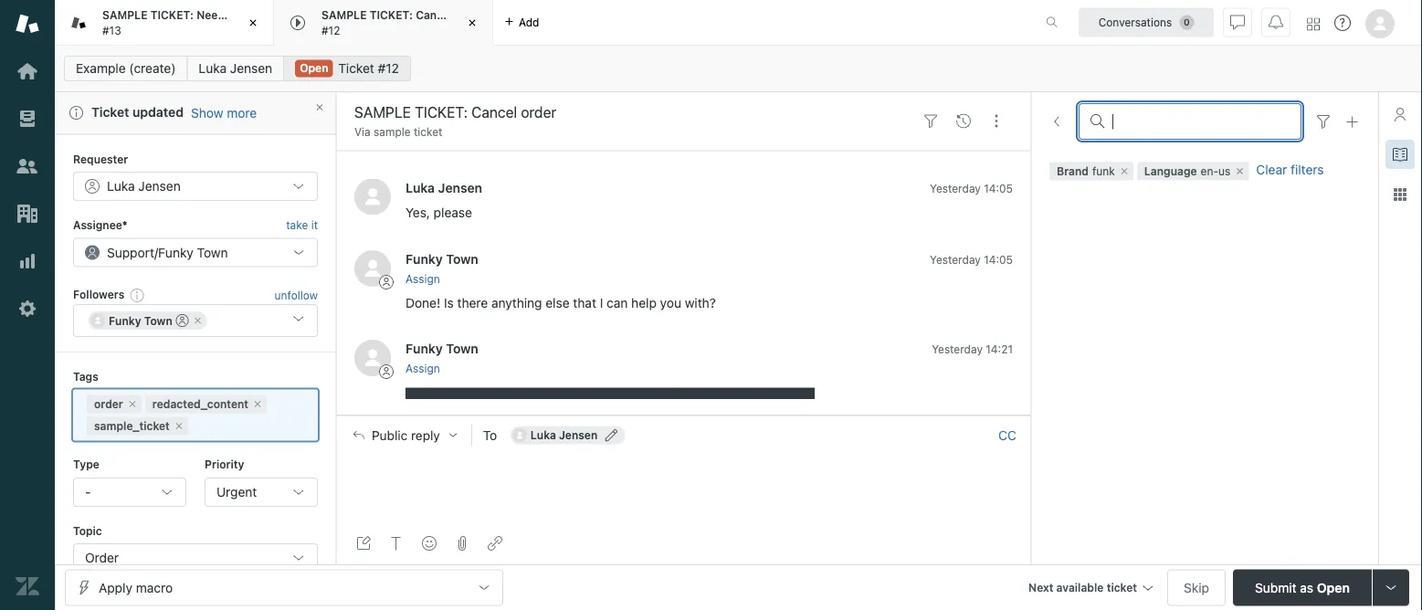 Task type: locate. For each thing, give the bounding box(es) containing it.
funky town link down is on the left of page
[[406, 342, 479, 357]]

back image
[[1050, 114, 1064, 129]]

luka jensen inside conversationlabel log
[[406, 180, 482, 195]]

knowledge image
[[1393, 147, 1408, 162]]

with?
[[685, 295, 716, 310]]

ticket: left need
[[150, 9, 194, 22]]

0 horizontal spatial ticket
[[414, 126, 443, 138]]

tags
[[73, 369, 98, 382]]

sample ticket: need less items than ordered #13
[[102, 9, 354, 37]]

luka jensen link up more
[[187, 56, 284, 81]]

remove image down redacted_content
[[173, 420, 184, 431]]

filter image left events 'image'
[[924, 114, 938, 129]]

luka jensen right luka.jensen@example.com image
[[531, 429, 598, 442]]

0 horizontal spatial sample
[[102, 9, 148, 22]]

cc
[[999, 428, 1017, 443]]

0 vertical spatial funky town assign
[[406, 252, 479, 286]]

admin image
[[16, 297, 39, 321]]

2 assign from the top
[[406, 363, 440, 376]]

requester
[[73, 152, 128, 165]]

remove image right us
[[1235, 166, 1245, 177]]

requester element
[[73, 171, 318, 201]]

town left user is an agent image
[[144, 314, 172, 327]]

ticket: inside 'sample ticket: cancel order #12'
[[370, 9, 413, 22]]

funky up the done!
[[406, 252, 443, 267]]

via sample ticket
[[354, 126, 443, 138]]

en-
[[1201, 165, 1219, 178]]

1 horizontal spatial ticket
[[1107, 581, 1137, 594]]

avatar image left yes,
[[354, 179, 391, 216]]

anything
[[492, 295, 542, 310]]

edit user image
[[605, 429, 618, 442]]

3 avatar image from the top
[[354, 341, 391, 377]]

0 vertical spatial yesterday
[[930, 182, 981, 195]]

1 vertical spatial yesterday 14:05
[[930, 254, 1013, 267]]

sample_ticket
[[94, 419, 170, 432]]

2 yesterday 14:05 text field from the top
[[930, 254, 1013, 267]]

luka jensen link inside secondary element
[[187, 56, 284, 81]]

2 funky town assign from the top
[[406, 342, 479, 376]]

luka inside the requester element
[[107, 178, 135, 193]]

sample inside sample ticket: need less items than ordered #13
[[102, 9, 148, 22]]

ticket #12
[[338, 61, 399, 76]]

draft mode image
[[356, 536, 371, 551]]

ticket down ordered
[[338, 61, 374, 76]]

1 yesterday 14:05 from the top
[[930, 182, 1013, 195]]

0 vertical spatial #12
[[322, 24, 340, 37]]

as
[[1300, 580, 1314, 595]]

luka inside secondary element
[[199, 61, 227, 76]]

town right /
[[197, 244, 228, 259]]

0 horizontal spatial luka jensen link
[[187, 56, 284, 81]]

yesterday 14:05 text field down events 'image'
[[930, 182, 1013, 195]]

add
[[519, 16, 539, 29]]

1 vertical spatial yesterday 14:05 text field
[[930, 254, 1013, 267]]

1 horizontal spatial luka jensen link
[[406, 180, 482, 195]]

less
[[228, 9, 249, 22]]

jensen up please
[[438, 180, 482, 195]]

ticket for ticket updated show more
[[91, 105, 129, 120]]

town inside 'funky town' option
[[144, 314, 172, 327]]

0 horizontal spatial filter image
[[924, 114, 938, 129]]

1 vertical spatial funky town link
[[406, 342, 479, 357]]

assign for done! is there anything else that i can help you with?
[[406, 273, 440, 286]]

funky
[[158, 244, 194, 259], [406, 252, 443, 267], [109, 314, 141, 327], [406, 342, 443, 357]]

cancel
[[416, 9, 453, 22]]

assign up the done!
[[406, 273, 440, 286]]

next
[[1029, 581, 1054, 594]]

avatar image
[[354, 179, 391, 216], [354, 251, 391, 287], [354, 341, 391, 377]]

1 vertical spatial remove image
[[193, 315, 203, 326]]

that
[[573, 295, 596, 310]]

1 vertical spatial avatar image
[[354, 251, 391, 287]]

filter image
[[924, 114, 938, 129], [1316, 114, 1331, 129]]

0 vertical spatial yesterday 14:05
[[930, 182, 1013, 195]]

ticket: inside sample ticket: need less items than ordered #13
[[150, 9, 194, 22]]

apps image
[[1393, 187, 1408, 202]]

yesterday 14:05 down events 'image'
[[930, 182, 1013, 195]]

▇▇▇▇▇▇▇▇▇▇▇▇▇▇▇▇▇▇▇▇▇▇▇▇▇▇▇▇▇▇▇▇
[[406, 385, 815, 400]]

funky inside assignee* element
[[158, 244, 194, 259]]

2 funky town link from the top
[[406, 342, 479, 357]]

1 avatar image from the top
[[354, 179, 391, 216]]

ticket:
[[150, 9, 194, 22], [370, 9, 413, 22]]

yesterday 14:05 text field up yesterday 14:21
[[930, 254, 1013, 267]]

via
[[354, 126, 371, 138]]

avatar image right unfollow button at the top left
[[354, 251, 391, 287]]

alert
[[55, 92, 336, 135]]

1 vertical spatial ticket
[[1107, 581, 1137, 594]]

ticket inside popup button
[[1107, 581, 1137, 594]]

ticket down example
[[91, 105, 129, 120]]

1 vertical spatial luka jensen link
[[406, 180, 482, 195]]

1 sample from the left
[[102, 9, 148, 22]]

redacted_content
[[152, 397, 249, 410]]

sample right than
[[322, 9, 367, 22]]

skip button
[[1167, 570, 1226, 606]]

jensen inside the requester element
[[138, 178, 181, 193]]

1 horizontal spatial ticket
[[338, 61, 374, 76]]

(create)
[[129, 61, 176, 76]]

luka jensen up more
[[199, 61, 272, 76]]

ticket right sample
[[414, 126, 443, 138]]

take it button
[[286, 215, 318, 234]]

2 assign button from the top
[[406, 361, 440, 377]]

2 avatar image from the top
[[354, 251, 391, 287]]

jensen up /
[[138, 178, 181, 193]]

luka jensen inside secondary element
[[199, 61, 272, 76]]

2 ticket: from the left
[[370, 9, 413, 22]]

luka jensen up yes, please
[[406, 180, 482, 195]]

sample
[[374, 126, 411, 138]]

ticket for ticket #12
[[338, 61, 374, 76]]

0 vertical spatial funky town link
[[406, 252, 479, 267]]

assign up reply
[[406, 363, 440, 376]]

brand
[[1057, 165, 1089, 178]]

None field
[[1113, 113, 1290, 130]]

sample for #13
[[102, 9, 148, 22]]

1 vertical spatial assign button
[[406, 361, 440, 377]]

assign button
[[406, 271, 440, 288], [406, 361, 440, 377]]

urgent button
[[205, 477, 318, 506]]

0 vertical spatial remove image
[[1235, 166, 1245, 177]]

#12 inside secondary element
[[378, 61, 399, 76]]

luka jensen link up yes, please
[[406, 180, 482, 195]]

example (create)
[[76, 61, 176, 76]]

ticket inside secondary element
[[338, 61, 374, 76]]

order up 'sample_ticket' at bottom left
[[94, 397, 123, 410]]

zendesk products image
[[1307, 18, 1320, 31]]

1 14:05 from the top
[[984, 182, 1013, 195]]

funky town link up is on the left of page
[[406, 252, 479, 267]]

remove image up 'sample_ticket' at bottom left
[[127, 398, 138, 409]]

jensen inside secondary element
[[230, 61, 272, 76]]

0 vertical spatial assign button
[[406, 271, 440, 288]]

else
[[546, 295, 570, 310]]

0 vertical spatial luka jensen link
[[187, 56, 284, 81]]

assignee* element
[[73, 238, 318, 267]]

remove image inside 'funky town' option
[[193, 315, 203, 326]]

clear filters link
[[1253, 162, 1328, 180]]

submit
[[1255, 580, 1297, 595]]

add button
[[493, 0, 550, 45]]

open
[[300, 62, 328, 74], [1317, 580, 1350, 595]]

assign button up reply
[[406, 361, 440, 377]]

14:21
[[986, 344, 1013, 356]]

remove image
[[1235, 166, 1245, 177], [193, 315, 203, 326]]

Yesterday 14:05 text field
[[930, 182, 1013, 195], [930, 254, 1013, 267]]

yesterday 14:05 up yesterday 14:21
[[930, 254, 1013, 267]]

luka jensen link
[[187, 56, 284, 81], [406, 180, 482, 195]]

0 horizontal spatial remove image
[[193, 315, 203, 326]]

add attachment image
[[455, 536, 470, 551]]

0 horizontal spatial #12
[[322, 24, 340, 37]]

1 funky town assign from the top
[[406, 252, 479, 286]]

town up there
[[446, 252, 479, 267]]

assign
[[406, 273, 440, 286], [406, 363, 440, 376]]

public
[[372, 428, 408, 443]]

sample
[[102, 9, 148, 22], [322, 9, 367, 22]]

sample up #13
[[102, 9, 148, 22]]

luka jensen down requester in the left of the page
[[107, 178, 181, 193]]

14:05 up "14:21"
[[984, 254, 1013, 267]]

1 vertical spatial funky town assign
[[406, 342, 479, 376]]

take it
[[286, 218, 318, 231]]

remove image
[[1119, 166, 1130, 177], [127, 398, 138, 409], [252, 398, 263, 409], [173, 420, 184, 431]]

#12 down ordered
[[322, 24, 340, 37]]

ticket inside ticket updated show more
[[91, 105, 129, 120]]

1 horizontal spatial filter image
[[1316, 114, 1331, 129]]

remove image right redacted_content
[[252, 398, 263, 409]]

support / funky town
[[107, 244, 228, 259]]

topic element
[[73, 543, 318, 572]]

jensen left edit user icon
[[559, 429, 598, 442]]

0 vertical spatial open
[[300, 62, 328, 74]]

public reply button
[[337, 416, 471, 455]]

main element
[[0, 0, 55, 610]]

0 horizontal spatial order
[[94, 397, 123, 410]]

#12 down 'sample ticket: cancel order #12' at the left of page
[[378, 61, 399, 76]]

1 ticket: from the left
[[150, 9, 194, 22]]

open inside secondary element
[[300, 62, 328, 74]]

1 horizontal spatial ticket:
[[370, 9, 413, 22]]

0 vertical spatial yesterday 14:05 text field
[[930, 182, 1013, 195]]

funky right support
[[158, 244, 194, 259]]

0 vertical spatial 14:05
[[984, 182, 1013, 195]]

2 tab from the left
[[274, 0, 493, 46]]

close ticket collision notification image
[[314, 102, 325, 113]]

zendesk support image
[[16, 12, 39, 36]]

1 horizontal spatial order
[[456, 9, 485, 22]]

luka
[[199, 61, 227, 76], [107, 178, 135, 193], [406, 180, 435, 195], [531, 429, 556, 442]]

open right as
[[1317, 580, 1350, 595]]

2 vertical spatial yesterday
[[932, 344, 983, 356]]

1 vertical spatial yesterday
[[930, 254, 981, 267]]

tab containing sample ticket: cancel order
[[274, 0, 493, 46]]

please
[[434, 206, 472, 221]]

1 vertical spatial ticket
[[91, 105, 129, 120]]

tab
[[55, 0, 354, 46], [274, 0, 493, 46]]

luka.jensen@example.com image
[[512, 428, 527, 443]]

luka up yes,
[[406, 180, 435, 195]]

ticket: left cancel
[[370, 9, 413, 22]]

funky town assign up is on the left of page
[[406, 252, 479, 286]]

followers element
[[73, 304, 318, 337]]

funky town link
[[406, 252, 479, 267], [406, 342, 479, 357]]

1 horizontal spatial #12
[[378, 61, 399, 76]]

1 vertical spatial #12
[[378, 61, 399, 76]]

there
[[457, 295, 488, 310]]

order right cancel
[[456, 9, 485, 22]]

open up close ticket collision notification image
[[300, 62, 328, 74]]

assign button up the done!
[[406, 271, 440, 288]]

1 vertical spatial open
[[1317, 580, 1350, 595]]

1 vertical spatial 14:05
[[984, 254, 1013, 267]]

luka up show
[[199, 61, 227, 76]]

0 vertical spatial ticket
[[414, 126, 443, 138]]

#12 inside 'sample ticket: cancel order #12'
[[322, 24, 340, 37]]

0 vertical spatial ticket
[[338, 61, 374, 76]]

funky town link for done! is there anything else that i can help you with?
[[406, 252, 479, 267]]

funkytownclown1@gmail.com image
[[90, 313, 105, 327]]

1 tab from the left
[[55, 0, 354, 46]]

0 horizontal spatial ticket:
[[150, 9, 194, 22]]

ticket right available on the bottom right
[[1107, 581, 1137, 594]]

1 assign button from the top
[[406, 271, 440, 288]]

ticket
[[338, 61, 374, 76], [91, 105, 129, 120]]

2 yesterday 14:05 from the top
[[930, 254, 1013, 267]]

1 horizontal spatial open
[[1317, 580, 1350, 595]]

1 horizontal spatial sample
[[322, 9, 367, 22]]

hide composer image
[[676, 408, 691, 423]]

0 vertical spatial order
[[456, 9, 485, 22]]

close image
[[463, 14, 481, 32]]

14:05 down ticket actions icon
[[984, 182, 1013, 195]]

1 vertical spatial assign
[[406, 363, 440, 376]]

yesterday 14:05 text field for done! is there anything else that i can help you with?
[[930, 254, 1013, 267]]

funky right "funkytownclown1@gmail.com" image
[[109, 314, 141, 327]]

filter image left create or request article image
[[1316, 114, 1331, 129]]

next available ticket
[[1029, 581, 1137, 594]]

luka right luka.jensen@example.com image
[[531, 429, 556, 442]]

funky town assign
[[406, 252, 479, 286], [406, 342, 479, 376]]

events image
[[956, 114, 971, 129]]

sample ticket: cancel order #12
[[322, 9, 485, 37]]

#12
[[322, 24, 340, 37], [378, 61, 399, 76]]

0 horizontal spatial ticket
[[91, 105, 129, 120]]

town inside assignee* element
[[197, 244, 228, 259]]

town
[[197, 244, 228, 259], [446, 252, 479, 267], [144, 314, 172, 327], [446, 342, 479, 357]]

2 14:05 from the top
[[984, 254, 1013, 267]]

0 vertical spatial assign
[[406, 273, 440, 286]]

town down there
[[446, 342, 479, 357]]

remove image right user is an agent image
[[193, 315, 203, 326]]

luka down requester in the left of the page
[[107, 178, 135, 193]]

yesterday
[[930, 182, 981, 195], [930, 254, 981, 267], [932, 344, 983, 356]]

2 sample from the left
[[322, 9, 367, 22]]

1 assign from the top
[[406, 273, 440, 286]]

assignee*
[[73, 218, 128, 231]]

filters
[[1291, 162, 1324, 177]]

0 horizontal spatial open
[[300, 62, 328, 74]]

cc button
[[998, 427, 1017, 444]]

1 yesterday 14:05 text field from the top
[[930, 182, 1013, 195]]

0 vertical spatial avatar image
[[354, 179, 391, 216]]

jensen
[[230, 61, 272, 76], [138, 178, 181, 193], [438, 180, 482, 195], [559, 429, 598, 442]]

ticket
[[414, 126, 443, 138], [1107, 581, 1137, 594]]

sample inside 'sample ticket: cancel order #12'
[[322, 9, 367, 22]]

yesterday 14:05
[[930, 182, 1013, 195], [930, 254, 1013, 267]]

sample for #12
[[322, 9, 367, 22]]

14:05
[[984, 182, 1013, 195], [984, 254, 1013, 267]]

2 vertical spatial avatar image
[[354, 341, 391, 377]]

1 funky town link from the top
[[406, 252, 479, 267]]

notifications image
[[1269, 15, 1283, 30]]

funky town assign down is on the left of page
[[406, 342, 479, 376]]

avatar image up public in the bottom left of the page
[[354, 341, 391, 377]]

jensen up more
[[230, 61, 272, 76]]



Task type: vqa. For each thing, say whether or not it's contained in the screenshot.
1st Funky Town LINK from the bottom of the CONVERSATIONLABEL log
yes



Task type: describe. For each thing, give the bounding box(es) containing it.
brand funk
[[1057, 165, 1115, 178]]

funky down the done!
[[406, 342, 443, 357]]

urgent
[[217, 484, 257, 499]]

done! is there anything else that i can help you with?
[[406, 295, 716, 310]]

zendesk image
[[16, 575, 39, 598]]

funk
[[1093, 165, 1115, 178]]

Yesterday 14:21 text field
[[932, 344, 1013, 356]]

yesterday 14:05 text field for yes, please
[[930, 182, 1013, 195]]

conversations button
[[1079, 8, 1214, 37]]

us
[[1219, 165, 1231, 178]]

remove image for order
[[127, 398, 138, 409]]

displays possible ticket submission types image
[[1384, 581, 1399, 595]]

funky town assign for ▇▇▇▇▇▇▇▇▇▇▇▇▇▇▇▇▇▇▇▇▇▇▇▇▇▇▇▇▇▇▇▇
[[406, 342, 479, 376]]

button displays agent's chat status as invisible. image
[[1231, 15, 1245, 30]]

order inside 'sample ticket: cancel order #12'
[[456, 9, 485, 22]]

funky town
[[109, 314, 172, 327]]

take
[[286, 218, 308, 231]]

funky inside option
[[109, 314, 141, 327]]

apply
[[99, 580, 132, 595]]

add link (cmd k) image
[[488, 536, 502, 551]]

Subject field
[[351, 101, 911, 123]]

type
[[73, 458, 99, 470]]

ticket: for need
[[150, 9, 194, 22]]

-
[[85, 484, 91, 499]]

unfollow
[[275, 288, 318, 301]]

is
[[444, 295, 454, 310]]

help
[[631, 295, 657, 310]]

ticket for next available ticket
[[1107, 581, 1137, 594]]

apply macro
[[99, 580, 173, 595]]

available
[[1057, 581, 1104, 594]]

yesterday 14:05 for yes, please
[[930, 182, 1013, 195]]

user is an agent image
[[176, 314, 189, 327]]

order
[[85, 550, 119, 565]]

avatar image for done! is there anything else that i can help you with?
[[354, 251, 391, 287]]

assign button for done! is there anything else that i can help you with?
[[406, 271, 440, 288]]

yes, please
[[406, 206, 472, 221]]

format text image
[[389, 536, 404, 551]]

updated
[[132, 105, 184, 120]]

ticket actions image
[[989, 114, 1004, 129]]

get started image
[[16, 59, 39, 83]]

show more button
[[191, 104, 257, 121]]

priority
[[205, 458, 244, 470]]

luka jensen inside the requester element
[[107, 178, 181, 193]]

funky town assign for done! is there anything else that i can help you with?
[[406, 252, 479, 286]]

reporting image
[[16, 249, 39, 273]]

/
[[154, 244, 158, 259]]

conversationlabel log
[[336, 58, 1031, 416]]

- button
[[73, 477, 186, 506]]

#13
[[102, 24, 121, 37]]

yesterday 14:05 for done! is there anything else that i can help you with?
[[930, 254, 1013, 267]]

insert emojis image
[[422, 536, 437, 551]]

submit as open
[[1255, 580, 1350, 595]]

it
[[311, 218, 318, 231]]

conversations
[[1099, 16, 1172, 29]]

remove image for redacted_content
[[252, 398, 263, 409]]

remove image for sample_ticket
[[173, 420, 184, 431]]

secondary element
[[55, 50, 1422, 87]]

you
[[660, 295, 681, 310]]

14:05 for done! is there anything else that i can help you with?
[[984, 254, 1013, 267]]

language en-us
[[1144, 165, 1231, 178]]

items
[[252, 9, 282, 22]]

1 horizontal spatial remove image
[[1235, 166, 1245, 177]]

yesterday 14:21
[[932, 344, 1013, 356]]

yesterday for yes, please
[[930, 182, 981, 195]]

ticket updated show more
[[91, 105, 257, 120]]

funky town option
[[89, 311, 207, 329]]

than
[[285, 9, 309, 22]]

alert containing ticket updated
[[55, 92, 336, 135]]

info on adding followers image
[[130, 287, 145, 302]]

luka inside conversationlabel log
[[406, 180, 435, 195]]

language
[[1144, 165, 1197, 178]]

yesterday for done! is there anything else that i can help you with?
[[930, 254, 981, 267]]

skip
[[1184, 580, 1209, 595]]

unfollow button
[[275, 286, 318, 303]]

tabs tab list
[[55, 0, 1027, 46]]

Public reply composer text field
[[345, 455, 1023, 493]]

more
[[227, 105, 257, 120]]

assign button for ▇▇▇▇▇▇▇▇▇▇▇▇▇▇▇▇▇▇▇▇▇▇▇▇▇▇▇▇▇▇▇▇
[[406, 361, 440, 377]]

organizations image
[[16, 202, 39, 226]]

funky town link for ▇▇▇▇▇▇▇▇▇▇▇▇▇▇▇▇▇▇▇▇▇▇▇▇▇▇▇▇▇▇▇▇
[[406, 342, 479, 357]]

yes,
[[406, 206, 430, 221]]

close image
[[244, 14, 262, 32]]

create or request article image
[[1346, 114, 1360, 129]]

get help image
[[1335, 15, 1351, 31]]

ordered
[[312, 9, 354, 22]]

macro
[[136, 580, 173, 595]]

to
[[483, 428, 497, 443]]

topic
[[73, 524, 102, 536]]

can
[[607, 295, 628, 310]]

1 vertical spatial order
[[94, 397, 123, 410]]

views image
[[16, 107, 39, 131]]

tab containing sample ticket: need less items than ordered
[[55, 0, 354, 46]]

remove image right funk
[[1119, 166, 1130, 177]]

support
[[107, 244, 154, 259]]

ticket: for cancel
[[370, 9, 413, 22]]

i
[[600, 295, 603, 310]]

14:05 for yes, please
[[984, 182, 1013, 195]]

next available ticket button
[[1020, 570, 1160, 609]]

example (create) button
[[64, 56, 188, 81]]

done!
[[406, 295, 441, 310]]

avatar image for ▇▇▇▇▇▇▇▇▇▇▇▇▇▇▇▇▇▇▇▇▇▇▇▇▇▇▇▇▇▇▇▇
[[354, 341, 391, 377]]

public reply
[[372, 428, 440, 443]]

followers
[[73, 288, 124, 301]]

clear filters
[[1256, 162, 1324, 177]]

assign for ▇▇▇▇▇▇▇▇▇▇▇▇▇▇▇▇▇▇▇▇▇▇▇▇▇▇▇▇▇▇▇▇
[[406, 363, 440, 376]]

example
[[76, 61, 126, 76]]

need
[[197, 9, 225, 22]]

customers image
[[16, 154, 39, 178]]

customer context image
[[1393, 107, 1408, 121]]

clear
[[1256, 162, 1287, 177]]

ticket for via sample ticket
[[414, 126, 443, 138]]

reply
[[411, 428, 440, 443]]

jensen inside conversationlabel log
[[438, 180, 482, 195]]

show
[[191, 105, 223, 120]]



